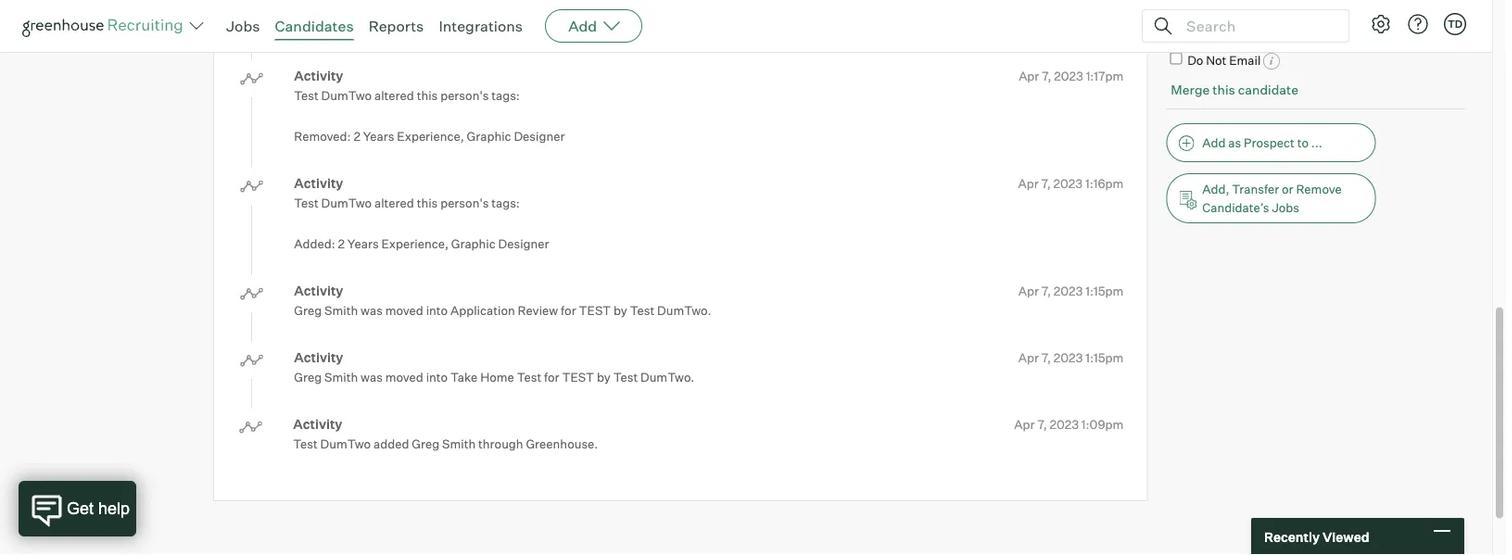 Task type: locate. For each thing, give the bounding box(es) containing it.
for
[[561, 303, 576, 318], [544, 370, 559, 385]]

2023
[[1054, 68, 1083, 83], [1053, 176, 1083, 191], [1054, 283, 1083, 298], [1054, 350, 1083, 365], [1050, 417, 1079, 432]]

add for add as prospect to ...
[[1202, 136, 1226, 151]]

add as prospect to ...
[[1202, 136, 1322, 151]]

reports
[[369, 17, 424, 35]]

1 vertical spatial greg
[[294, 370, 322, 385]]

dumtwo left added
[[320, 437, 371, 452]]

1 person's from the top
[[440, 88, 489, 103]]

0 vertical spatial into
[[426, 303, 448, 318]]

email inside button
[[1202, 16, 1234, 30]]

2 into from the top
[[426, 370, 448, 385]]

was up added
[[361, 370, 383, 385]]

1 vertical spatial person's
[[440, 196, 489, 211]]

by up reports link
[[419, 0, 434, 17]]

candidate's
[[1202, 201, 1269, 216]]

2 apr 7, 2023 1:15pm from the top
[[1018, 350, 1124, 365]]

candidates
[[275, 17, 354, 35]]

0 vertical spatial 2
[[353, 129, 360, 144]]

test inside rejected from test by test dumtwo reason: failed onsite
[[382, 0, 416, 17]]

1 vertical spatial graphic
[[451, 237, 496, 251]]

jobs down or on the top
[[1272, 201, 1299, 216]]

dumtwo up integrations link
[[466, 0, 521, 17]]

years right removed:
[[363, 129, 394, 144]]

1 vertical spatial for
[[544, 370, 559, 385]]

smith for greg smith was moved into application review for test by test dumtwo.
[[324, 303, 358, 318]]

test up greenhouse.
[[562, 370, 594, 385]]

into
[[426, 303, 448, 318], [426, 370, 448, 385]]

1 test dumtwo altered this person's tags: from the top
[[294, 88, 520, 103]]

greenhouse recruiting image
[[22, 15, 189, 37]]

0 horizontal spatial 2
[[338, 237, 345, 251]]

2 right removed:
[[353, 129, 360, 144]]

add, transfer or remove candidate's jobs button
[[1166, 174, 1376, 224]]

smith
[[324, 303, 358, 318], [324, 370, 358, 385], [442, 437, 476, 452]]

1 vertical spatial by
[[614, 303, 627, 318]]

person's for removed: 2 years experience, graphic designer
[[440, 88, 489, 103]]

2 right added:
[[338, 237, 345, 251]]

test up reports link
[[382, 0, 416, 17]]

2 for removed:
[[353, 129, 360, 144]]

for right the review
[[561, 303, 576, 318]]

apr
[[1019, 68, 1039, 83], [1018, 176, 1039, 191], [1018, 283, 1039, 298], [1018, 350, 1039, 365], [1014, 417, 1035, 432]]

1 moved from the top
[[385, 303, 423, 318]]

1 vertical spatial jobs
[[1272, 201, 1299, 216]]

0 vertical spatial designer
[[514, 129, 565, 144]]

0 vertical spatial tags:
[[491, 88, 520, 103]]

0 vertical spatial apr 7, 2023 1:15pm
[[1018, 283, 1124, 298]]

from
[[351, 0, 379, 17]]

1 vertical spatial 2
[[338, 237, 345, 251]]

0 vertical spatial test dumtwo altered this person's tags:
[[294, 88, 520, 103]]

altered up added: 2 years experience, graphic designer
[[374, 196, 414, 211]]

0 vertical spatial smith
[[324, 303, 358, 318]]

by
[[419, 0, 434, 17], [614, 303, 627, 318], [597, 370, 611, 385]]

reason:
[[294, 22, 340, 36]]

years for removed:
[[363, 129, 394, 144]]

0 horizontal spatial by
[[419, 0, 434, 17]]

1 vertical spatial 1:15pm
[[1085, 350, 1124, 365]]

0 vertical spatial dumtwo.
[[657, 303, 711, 318]]

2 1:15pm from the top
[[1085, 350, 1124, 365]]

jobs left candidates
[[226, 17, 260, 35]]

recently
[[1264, 528, 1320, 545]]

0 vertical spatial experience,
[[397, 129, 464, 144]]

jobs inside add, transfer or remove candidate's jobs
[[1272, 201, 1299, 216]]

altered for removed:
[[374, 88, 414, 103]]

2 horizontal spatial by
[[614, 303, 627, 318]]

application
[[450, 303, 515, 318]]

1 vertical spatial smith
[[324, 370, 358, 385]]

experience,
[[397, 129, 464, 144], [381, 237, 448, 251]]

0 horizontal spatial for
[[544, 370, 559, 385]]

tags:
[[491, 88, 520, 103], [491, 196, 520, 211]]

test dumtwo altered this person's tags: for removed:
[[294, 88, 520, 103]]

email right not
[[1229, 53, 1261, 67]]

failed
[[342, 22, 377, 36]]

altered
[[374, 88, 414, 103], [374, 196, 414, 211]]

0 vertical spatial for
[[561, 303, 576, 318]]

2
[[353, 129, 360, 144], [338, 237, 345, 251]]

2023 for test dumtwo added greg smith through greenhouse.
[[1050, 417, 1079, 432]]

test dumtwo altered this person's tags: up added: 2 years experience, graphic designer
[[294, 196, 520, 211]]

1 vertical spatial moved
[[385, 370, 423, 385]]

1 vertical spatial into
[[426, 370, 448, 385]]

for right home
[[544, 370, 559, 385]]

1 horizontal spatial by
[[597, 370, 611, 385]]

2 person's from the top
[[440, 196, 489, 211]]

1 was from the top
[[361, 303, 383, 318]]

email left the on the right top of the page
[[1202, 16, 1234, 30]]

test
[[382, 0, 416, 17], [579, 303, 611, 318], [562, 370, 594, 385]]

greg smith was moved into take home test for test by test dumtwo.
[[294, 370, 694, 385]]

1 into from the top
[[426, 303, 448, 318]]

dumtwo.
[[657, 303, 711, 318], [640, 370, 694, 385]]

years right added:
[[347, 237, 379, 251]]

apr 7, 2023 1:15pm for greg smith was moved into take home test for test by test dumtwo.
[[1018, 350, 1124, 365]]

moved down added: 2 years experience, graphic designer
[[385, 303, 423, 318]]

greg
[[294, 303, 322, 318], [294, 370, 322, 385], [412, 437, 439, 452]]

graphic
[[467, 129, 511, 144], [451, 237, 496, 251]]

1 horizontal spatial jobs
[[1272, 201, 1299, 216]]

2 test dumtwo altered this person's tags: from the top
[[294, 196, 520, 211]]

experience, for added:
[[381, 237, 448, 251]]

integrations
[[439, 17, 523, 35]]

added:
[[294, 237, 335, 251]]

apr for test dumtwo added greg smith through greenhouse.
[[1014, 417, 1035, 432]]

this up removed: 2 years experience, graphic designer on the left of the page
[[417, 88, 438, 103]]

activity
[[294, 68, 343, 84], [294, 175, 343, 192], [294, 283, 343, 299], [294, 350, 343, 366], [293, 416, 342, 433]]

email
[[1202, 16, 1234, 30], [1229, 53, 1261, 67]]

graphic for added: 2 years experience, graphic designer
[[451, 237, 496, 251]]

1 vertical spatial apr 7, 2023 1:15pm
[[1018, 350, 1124, 365]]

7,
[[1042, 68, 1051, 83], [1041, 176, 1051, 191], [1041, 283, 1051, 298], [1041, 350, 1051, 365], [1037, 417, 1047, 432]]

0 horizontal spatial add
[[568, 17, 597, 35]]

remove
[[1296, 182, 1342, 197]]

7, for greg smith was moved into application review for test by test dumtwo.
[[1041, 283, 1051, 298]]

this up added: 2 years experience, graphic designer
[[417, 196, 438, 211]]

by right the review
[[614, 303, 627, 318]]

altered up removed: 2 years experience, graphic designer on the left of the page
[[374, 88, 414, 103]]

apr 7, 2023 1:15pm for greg smith was moved into application review for test by test dumtwo.
[[1018, 283, 1124, 298]]

2 altered from the top
[[374, 196, 414, 211]]

apr 7, 2023 1:09pm
[[1014, 417, 1124, 432]]

viewed
[[1322, 528, 1369, 545]]

Search text field
[[1182, 13, 1332, 39]]

configure image
[[1370, 13, 1392, 35]]

moved for take
[[385, 370, 423, 385]]

years for added:
[[347, 237, 379, 251]]

dumtwo
[[466, 0, 521, 17], [321, 88, 372, 103], [321, 196, 372, 211], [320, 437, 371, 452]]

years
[[363, 129, 394, 144], [347, 237, 379, 251]]

apr 7, 2023 1:15pm
[[1018, 283, 1124, 298], [1018, 350, 1124, 365]]

test dumtwo altered this person's tags: up removed: 2 years experience, graphic designer on the left of the page
[[294, 88, 520, 103]]

add button
[[545, 9, 642, 43]]

by up greenhouse.
[[597, 370, 611, 385]]

1 tags: from the top
[[491, 88, 520, 103]]

1 vertical spatial email
[[1229, 53, 1261, 67]]

added: 2 years experience, graphic designer
[[294, 237, 549, 251]]

1 vertical spatial was
[[361, 370, 383, 385]]

was down added: 2 years experience, graphic designer
[[361, 303, 383, 318]]

0 vertical spatial was
[[361, 303, 383, 318]]

1 vertical spatial test dumtwo altered this person's tags:
[[294, 196, 520, 211]]

2 moved from the top
[[385, 370, 423, 385]]

designer
[[514, 129, 565, 144], [498, 237, 549, 251]]

rejected
[[294, 0, 348, 17]]

0 vertical spatial person's
[[440, 88, 489, 103]]

greg for greg smith was moved into take home test for test by test dumtwo.
[[294, 370, 322, 385]]

moved
[[385, 303, 423, 318], [385, 370, 423, 385]]

add
[[568, 17, 597, 35], [1202, 136, 1226, 151]]

1 1:15pm from the top
[[1085, 283, 1124, 298]]

apr 7, 2023 1:16pm
[[1018, 176, 1124, 191]]

1 vertical spatial experience,
[[381, 237, 448, 251]]

1 vertical spatial tags:
[[491, 196, 520, 211]]

email the team
[[1202, 16, 1289, 30]]

1:17pm
[[1086, 68, 1124, 83]]

was
[[361, 303, 383, 318], [361, 370, 383, 385]]

this down do not email
[[1213, 82, 1235, 98]]

add inside popup button
[[568, 17, 597, 35]]

1:15pm
[[1085, 283, 1124, 298], [1085, 350, 1124, 365]]

test right the review
[[579, 303, 611, 318]]

1 vertical spatial add
[[1202, 136, 1226, 151]]

person's
[[440, 88, 489, 103], [440, 196, 489, 211]]

0 vertical spatial test
[[382, 0, 416, 17]]

greg for greg smith was moved into application review for test by test dumtwo.
[[294, 303, 322, 318]]

0 vertical spatial years
[[363, 129, 394, 144]]

team
[[1257, 16, 1289, 30]]

into for application
[[426, 303, 448, 318]]

0 vertical spatial add
[[568, 17, 597, 35]]

1 vertical spatial altered
[[374, 196, 414, 211]]

test dumtwo altered this person's tags: for added:
[[294, 196, 520, 211]]

add as prospect to ... button
[[1166, 124, 1376, 163]]

added
[[373, 437, 409, 452]]

person's for added: 2 years experience, graphic designer
[[440, 196, 489, 211]]

2 tags: from the top
[[491, 196, 520, 211]]

0 vertical spatial by
[[419, 0, 434, 17]]

1 altered from the top
[[374, 88, 414, 103]]

0 vertical spatial 1:15pm
[[1085, 283, 1124, 298]]

td button
[[1440, 9, 1470, 39]]

test
[[437, 0, 463, 17], [294, 88, 319, 103], [294, 196, 319, 211], [630, 303, 655, 318], [517, 370, 541, 385], [613, 370, 638, 385], [293, 437, 318, 452]]

tags: for removed: 2 years experience, graphic designer
[[491, 88, 520, 103]]

into left take
[[426, 370, 448, 385]]

7, for greg smith was moved into take home test for test by test dumtwo.
[[1041, 350, 1051, 365]]

removed:
[[294, 129, 351, 144]]

1 vertical spatial years
[[347, 237, 379, 251]]

1 apr 7, 2023 1:15pm from the top
[[1018, 283, 1124, 298]]

0 vertical spatial moved
[[385, 303, 423, 318]]

into left the 'application'
[[426, 303, 448, 318]]

1 horizontal spatial 2
[[353, 129, 360, 144]]

0 vertical spatial greg
[[294, 303, 322, 318]]

1 horizontal spatial add
[[1202, 136, 1226, 151]]

td
[[1448, 18, 1463, 30]]

jobs
[[226, 17, 260, 35], [1272, 201, 1299, 216]]

candidates link
[[275, 17, 354, 35]]

1 vertical spatial designer
[[498, 237, 549, 251]]

0 vertical spatial email
[[1202, 16, 1234, 30]]

0 vertical spatial altered
[[374, 88, 414, 103]]

this
[[1213, 82, 1235, 98], [417, 88, 438, 103], [417, 196, 438, 211]]

apr for greg smith was moved into take home test for test by test dumtwo.
[[1018, 350, 1039, 365]]

moved left take
[[385, 370, 423, 385]]

0 vertical spatial jobs
[[226, 17, 260, 35]]

add for add
[[568, 17, 597, 35]]

2 was from the top
[[361, 370, 383, 385]]

add inside button
[[1202, 136, 1226, 151]]

test dumtwo altered this person's tags:
[[294, 88, 520, 103], [294, 196, 520, 211]]

candidate
[[1238, 82, 1298, 98]]

person's up added: 2 years experience, graphic designer
[[440, 196, 489, 211]]

person's up removed: 2 years experience, graphic designer on the left of the page
[[440, 88, 489, 103]]

0 vertical spatial graphic
[[467, 129, 511, 144]]



Task type: describe. For each thing, give the bounding box(es) containing it.
home
[[480, 370, 514, 385]]

2 vertical spatial test
[[562, 370, 594, 385]]

graphic for removed: 2 years experience, graphic designer
[[467, 129, 511, 144]]

recently viewed
[[1264, 528, 1369, 545]]

apr for greg smith was moved into application review for test by test dumtwo.
[[1018, 283, 1039, 298]]

td button
[[1444, 13, 1466, 35]]

activity for greg smith was moved into application review for test by test dumtwo.
[[294, 283, 343, 299]]

1:16pm
[[1085, 176, 1124, 191]]

activity for greg smith was moved into take home test for test by test dumtwo.
[[294, 350, 343, 366]]

7, for test dumtwo added greg smith through greenhouse.
[[1037, 417, 1047, 432]]

through
[[478, 437, 523, 452]]

jobs link
[[226, 17, 260, 35]]

take
[[450, 370, 478, 385]]

reports link
[[369, 17, 424, 35]]

greg smith was moved into application review for test by test dumtwo.
[[294, 303, 711, 318]]

removed: 2 years experience, graphic designer
[[294, 129, 565, 144]]

dumtwo up removed:
[[321, 88, 372, 103]]

to
[[1297, 136, 1309, 151]]

merge this candidate link
[[1171, 82, 1298, 98]]

1 vertical spatial test
[[579, 303, 611, 318]]

1 vertical spatial dumtwo.
[[640, 370, 694, 385]]

the
[[1237, 16, 1255, 30]]

...
[[1311, 136, 1322, 151]]

test inside rejected from test by test dumtwo reason: failed onsite
[[437, 0, 463, 17]]

designer for added: 2 years experience, graphic designer
[[498, 237, 549, 251]]

dumtwo inside rejected from test by test dumtwo reason: failed onsite
[[466, 0, 521, 17]]

was for greg smith was moved into take home test for test by test dumtwo.
[[361, 370, 383, 385]]

email the team button
[[1166, 7, 1376, 39]]

2023 for greg smith was moved into take home test for test by test dumtwo.
[[1054, 350, 1083, 365]]

smith for greg smith was moved into take home test for test by test dumtwo.
[[324, 370, 358, 385]]

2023 for greg smith was moved into application review for test by test dumtwo.
[[1054, 283, 1083, 298]]

apr 7, 2023 1:17pm
[[1019, 68, 1124, 83]]

not
[[1206, 53, 1227, 67]]

onsite
[[379, 22, 416, 36]]

Do Not Email checkbox
[[1170, 53, 1182, 65]]

into for take
[[426, 370, 448, 385]]

integrations link
[[439, 17, 523, 35]]

1 horizontal spatial for
[[561, 303, 576, 318]]

1:09pm
[[1081, 417, 1124, 432]]

2 vertical spatial greg
[[412, 437, 439, 452]]

moved for application
[[385, 303, 423, 318]]

1:15pm for greg smith was moved into application review for test by test dumtwo.
[[1085, 283, 1124, 298]]

as
[[1228, 136, 1241, 151]]

experience, for removed:
[[397, 129, 464, 144]]

dumtwo up added:
[[321, 196, 372, 211]]

this for apr 7, 2023 1:16pm
[[417, 196, 438, 211]]

2 vertical spatial smith
[[442, 437, 476, 452]]

test dumtwo added greg smith through greenhouse.
[[293, 437, 598, 452]]

altered for added:
[[374, 196, 414, 211]]

add, transfer or remove candidate's jobs
[[1202, 182, 1342, 216]]

2 vertical spatial by
[[597, 370, 611, 385]]

1:15pm for greg smith was moved into take home test for test by test dumtwo.
[[1085, 350, 1124, 365]]

add,
[[1202, 182, 1229, 197]]

or
[[1282, 182, 1293, 197]]

merge this candidate
[[1171, 82, 1298, 98]]

tags: for added: 2 years experience, graphic designer
[[491, 196, 520, 211]]

designer for removed: 2 years experience, graphic designer
[[514, 129, 565, 144]]

do
[[1187, 53, 1203, 67]]

was for greg smith was moved into application review for test by test dumtwo.
[[361, 303, 383, 318]]

2 for added:
[[338, 237, 345, 251]]

prospect
[[1244, 136, 1295, 151]]

by inside rejected from test by test dumtwo reason: failed onsite
[[419, 0, 434, 17]]

merge
[[1171, 82, 1210, 98]]

do not email
[[1187, 53, 1261, 67]]

review
[[518, 303, 558, 318]]

activity for test dumtwo added greg smith through greenhouse.
[[293, 416, 342, 433]]

this for apr 7, 2023 1:17pm
[[417, 88, 438, 103]]

0 horizontal spatial jobs
[[226, 17, 260, 35]]

transfer
[[1232, 182, 1279, 197]]

rejected from test by test dumtwo reason: failed onsite
[[294, 0, 521, 36]]

greenhouse.
[[526, 437, 598, 452]]



Task type: vqa. For each thing, say whether or not it's contained in the screenshot.
third 555-555-5555 from the top
no



